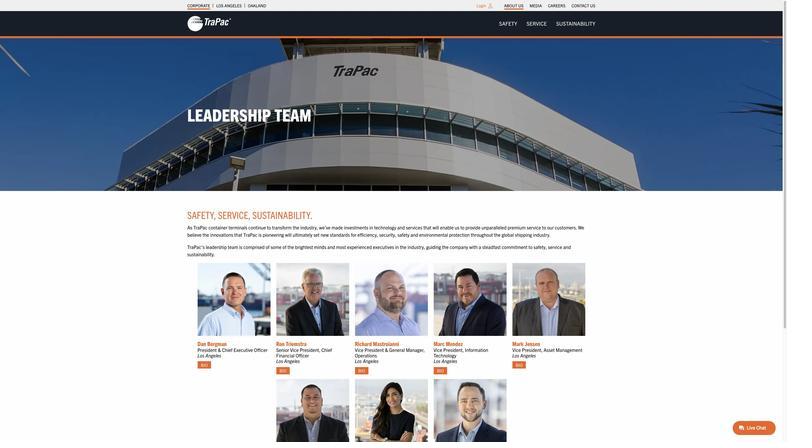 Task type: vqa. For each thing, say whether or not it's contained in the screenshot.
enable at the right bottom of page
yes



Task type: describe. For each thing, give the bounding box(es) containing it.
sustainability.
[[187, 252, 215, 257]]

jensen
[[525, 340, 541, 347]]

trapac's leadership team is comprised of some of the brightest minds and most experienced executives in the industry, guiding the company with a steadfast commitment to safety, service and sustainability.
[[187, 244, 571, 257]]

executives
[[373, 244, 394, 250]]

president, inside ron triemstra senior vice president, chief financial officer los angeles
[[300, 347, 321, 353]]

for
[[351, 232, 357, 238]]

safety link
[[495, 18, 522, 30]]

bio for mark
[[516, 363, 523, 368]]

corporate link
[[187, 1, 210, 10]]

operations
[[355, 353, 377, 359]]

us for about us
[[519, 3, 524, 8]]

company
[[450, 244, 469, 250]]

bio for dan
[[201, 363, 208, 368]]

vice for marc mendez
[[434, 347, 443, 353]]

mendez
[[446, 340, 463, 347]]

terminals
[[229, 225, 248, 230]]

marc mendez vice president, information technology los angeles
[[434, 340, 489, 364]]

investments
[[344, 225, 369, 230]]

about
[[505, 3, 518, 8]]

the down unparalleled
[[494, 232, 501, 238]]

about us
[[505, 3, 524, 8]]

comprised
[[244, 244, 265, 250]]

mastroianni
[[373, 340, 399, 347]]

the left brightest
[[288, 244, 294, 250]]

general
[[389, 347, 405, 353]]

to right us
[[461, 225, 465, 230]]

mark jensen vice president, asset management los angeles
[[513, 340, 583, 359]]

service
[[527, 20, 547, 27]]

made
[[332, 225, 343, 230]]

manager,
[[406, 347, 425, 353]]

contact us
[[572, 3, 596, 8]]

industry.
[[533, 232, 551, 238]]

team
[[275, 104, 312, 125]]

in inside trapac's leadership team is comprised of some of the brightest minds and most experienced executives in the industry, guiding the company with a steadfast commitment to safety, service and sustainability.
[[395, 244, 399, 250]]

brightest
[[295, 244, 313, 250]]

with
[[470, 244, 478, 250]]

global
[[502, 232, 514, 238]]

steadfast
[[483, 244, 501, 250]]

enable
[[440, 225, 454, 230]]

vice inside ron triemstra senior vice president, chief financial officer los angeles
[[290, 347, 299, 353]]

us
[[455, 225, 460, 230]]

premium
[[508, 225, 526, 230]]

menu bar containing about us
[[502, 1, 599, 10]]

sustainability link
[[552, 18, 601, 30]]

media
[[530, 3, 542, 8]]

angeles inside richard mastroianni vice president & general manager, operations los angeles
[[363, 358, 379, 364]]

angeles inside ron triemstra senior vice president, chief financial officer los angeles
[[284, 358, 300, 364]]

safety
[[398, 232, 410, 238]]

los angeles
[[216, 3, 242, 8]]

and down customers. on the bottom right of page
[[564, 244, 571, 250]]

contact us link
[[572, 1, 596, 10]]

we've
[[319, 225, 331, 230]]

safety,
[[534, 244, 547, 250]]

menu bar containing safety
[[495, 18, 601, 30]]

bio link for ron
[[276, 367, 290, 374]]

about us link
[[505, 1, 524, 10]]

the right guiding
[[442, 244, 449, 250]]

is inside the as trapac container terminals continue to transform the industry, we've made investments in technology and services that will enable us to provide unparalleled premium service to our customers. we believe the innovations that trapac is pioneering will ultimately set new standards for efficiency, security, safety and environmental protection throughout the global shipping industry.
[[259, 232, 262, 238]]

0 vertical spatial that
[[424, 225, 432, 230]]

contact
[[572, 3, 590, 8]]

angeles inside marc mendez vice president, information technology los angeles
[[442, 358, 458, 364]]

environmental
[[420, 232, 448, 238]]

angeles inside the dan bergman president & chief executive officer los angeles
[[206, 353, 221, 359]]

guiding
[[427, 244, 441, 250]]

safety, service, sustainability.
[[187, 209, 313, 221]]

officer inside ron triemstra senior vice president, chief financial officer los angeles
[[296, 353, 309, 359]]

safety,
[[187, 209, 216, 221]]

unparalleled
[[482, 225, 507, 230]]

& inside the dan bergman president & chief executive officer los angeles
[[218, 347, 221, 353]]

officer inside the dan bergman president & chief executive officer los angeles
[[254, 347, 268, 353]]

continue
[[249, 225, 266, 230]]

president inside richard mastroianni vice president & general manager, operations los angeles
[[365, 347, 384, 353]]

as
[[187, 225, 192, 230]]

a
[[479, 244, 482, 250]]

the right believe
[[203, 232, 209, 238]]

container
[[209, 225, 228, 230]]

service link
[[522, 18, 552, 30]]

new
[[321, 232, 329, 238]]

los inside ron triemstra senior vice president, chief financial officer los angeles
[[276, 358, 283, 364]]

los up "corporate" image
[[216, 3, 224, 8]]

management
[[556, 347, 583, 353]]

dan
[[198, 340, 206, 347]]

vice for mark jensen
[[513, 347, 521, 353]]

leadership team
[[187, 104, 312, 125]]

login link
[[477, 3, 486, 8]]

innovations
[[210, 232, 233, 238]]

chief inside the dan bergman president & chief executive officer los angeles
[[222, 347, 233, 353]]

service inside the as trapac container terminals continue to transform the industry, we've made investments in technology and services that will enable us to provide unparalleled premium service to our customers. we believe the innovations that trapac is pioneering will ultimately set new standards for efficiency, security, safety and environmental protection throughout the global shipping industry.
[[527, 225, 541, 230]]

and up safety
[[398, 225, 405, 230]]

careers link
[[548, 1, 566, 10]]

angeles inside mark jensen vice president, asset management los angeles
[[521, 353, 536, 359]]

oakland
[[248, 3, 266, 8]]

media link
[[530, 1, 542, 10]]

mark
[[513, 340, 524, 347]]

sustainability
[[557, 20, 596, 27]]

safety
[[500, 20, 518, 27]]

transform
[[272, 225, 292, 230]]

los inside mark jensen vice president, asset management los angeles
[[513, 353, 520, 359]]

industry, inside the as trapac container terminals continue to transform the industry, we've made investments in technology and services that will enable us to provide unparalleled premium service to our customers. we believe the innovations that trapac is pioneering will ultimately set new standards for efficiency, security, safety and environmental protection throughout the global shipping industry.
[[301, 225, 318, 230]]

as trapac container terminals continue to transform the industry, we've made investments in technology and services that will enable us to provide unparalleled premium service to our customers. we believe the innovations that trapac is pioneering will ultimately set new standards for efficiency, security, safety and environmental protection throughout the global shipping industry.
[[187, 225, 585, 238]]



Task type: locate. For each thing, give the bounding box(es) containing it.
1 horizontal spatial in
[[395, 244, 399, 250]]

1 horizontal spatial is
[[259, 232, 262, 238]]

& inside richard mastroianni vice president & general manager, operations los angeles
[[385, 347, 388, 353]]

sustainability.
[[253, 209, 313, 221]]

1 horizontal spatial of
[[283, 244, 287, 250]]

los down "marc"
[[434, 358, 441, 364]]

us
[[519, 3, 524, 8], [591, 3, 596, 8]]

1 vertical spatial industry,
[[408, 244, 426, 250]]

service,
[[218, 209, 251, 221]]

standards
[[330, 232, 350, 238]]

1 vertical spatial will
[[285, 232, 292, 238]]

0 horizontal spatial is
[[239, 244, 243, 250]]

president, left information
[[444, 347, 464, 353]]

2 vice from the left
[[355, 347, 364, 353]]

menu bar down careers on the right top of page
[[495, 18, 601, 30]]

that down terminals
[[234, 232, 242, 238]]

1 vertical spatial menu bar
[[495, 18, 601, 30]]

technology
[[374, 225, 397, 230]]

services
[[406, 225, 423, 230]]

bio down technology
[[437, 368, 444, 373]]

is inside trapac's leadership team is comprised of some of the brightest minds and most experienced executives in the industry, guiding the company with a steadfast commitment to safety, service and sustainability.
[[239, 244, 243, 250]]

2 chief from the left
[[322, 347, 332, 353]]

1 vertical spatial that
[[234, 232, 242, 238]]

vice left mendez
[[434, 347, 443, 353]]

1 horizontal spatial officer
[[296, 353, 309, 359]]

in right executives
[[395, 244, 399, 250]]

to up pioneering
[[267, 225, 271, 230]]

los down mark
[[513, 353, 520, 359]]

bio for ron
[[280, 368, 287, 373]]

0 vertical spatial menu bar
[[502, 1, 599, 10]]

1 us from the left
[[519, 3, 524, 8]]

of right some
[[283, 244, 287, 250]]

0 vertical spatial industry,
[[301, 225, 318, 230]]

vice inside richard mastroianni vice president & general manager, operations los angeles
[[355, 347, 364, 353]]

the down safety
[[400, 244, 407, 250]]

president, inside marc mendez vice president, information technology los angeles
[[444, 347, 464, 353]]

minds
[[314, 244, 327, 250]]

provide
[[466, 225, 481, 230]]

security,
[[379, 232, 397, 238]]

will
[[433, 225, 439, 230], [285, 232, 292, 238]]

in up efficiency,
[[370, 225, 373, 230]]

1 & from the left
[[218, 347, 221, 353]]

will down transform
[[285, 232, 292, 238]]

bio link down mark
[[513, 362, 526, 369]]

vice inside marc mendez vice president, information technology los angeles
[[434, 347, 443, 353]]

1 horizontal spatial will
[[433, 225, 439, 230]]

most
[[336, 244, 346, 250]]

0 horizontal spatial industry,
[[301, 225, 318, 230]]

angeles left "oakland" link
[[225, 3, 242, 8]]

triemstra
[[286, 340, 307, 347]]

1 horizontal spatial president
[[365, 347, 384, 353]]

richard
[[355, 340, 372, 347]]

3 president, from the left
[[522, 347, 543, 353]]

customers.
[[555, 225, 577, 230]]

oakland link
[[248, 1, 266, 10]]

our
[[548, 225, 554, 230]]

los inside marc mendez vice president, information technology los angeles
[[434, 358, 441, 364]]

president
[[198, 347, 217, 353], [365, 347, 384, 353]]

angeles down bergman
[[206, 353, 221, 359]]

richard mastroianni vice president & general manager, operations los angeles
[[355, 340, 425, 364]]

president, right financial
[[300, 347, 321, 353]]

bergman
[[207, 340, 227, 347]]

trapac down continue
[[244, 232, 258, 238]]

some
[[271, 244, 282, 250]]

2 & from the left
[[385, 347, 388, 353]]

vice inside mark jensen vice president, asset management los angeles
[[513, 347, 521, 353]]

1 horizontal spatial president,
[[444, 347, 464, 353]]

1 president, from the left
[[300, 347, 321, 353]]

corporate
[[187, 3, 210, 8]]

bio for marc
[[437, 368, 444, 373]]

chief
[[222, 347, 233, 353], [322, 347, 332, 353]]

president, left asset
[[522, 347, 543, 353]]

1 of from the left
[[266, 244, 270, 250]]

is right team
[[239, 244, 243, 250]]

us right about
[[519, 3, 524, 8]]

0 horizontal spatial that
[[234, 232, 242, 238]]

throughout
[[471, 232, 493, 238]]

0 vertical spatial will
[[433, 225, 439, 230]]

vice right senior
[[290, 347, 299, 353]]

leadership
[[187, 104, 271, 125]]

0 horizontal spatial in
[[370, 225, 373, 230]]

angeles down senior
[[284, 358, 300, 364]]

us for contact us
[[591, 3, 596, 8]]

0 vertical spatial trapac
[[194, 225, 208, 230]]

2 president, from the left
[[444, 347, 464, 353]]

will up environmental
[[433, 225, 439, 230]]

commitment
[[502, 244, 528, 250]]

menu bar
[[502, 1, 599, 10], [495, 18, 601, 30]]

1 chief from the left
[[222, 347, 233, 353]]

vice left mastroianni
[[355, 347, 364, 353]]

careers
[[548, 3, 566, 8]]

industry, left guiding
[[408, 244, 426, 250]]

0 horizontal spatial will
[[285, 232, 292, 238]]

service up industry.
[[527, 225, 541, 230]]

los angeles link
[[216, 1, 242, 10]]

angeles down mendez
[[442, 358, 458, 364]]

corporate image
[[187, 15, 231, 32]]

login
[[477, 3, 486, 8]]

president, inside mark jensen vice president, asset management los angeles
[[522, 347, 543, 353]]

senior
[[276, 347, 289, 353]]

los inside richard mastroianni vice president & general manager, operations los angeles
[[355, 358, 362, 364]]

executive
[[234, 347, 253, 353]]

and down services
[[411, 232, 418, 238]]

bio link for marc
[[434, 367, 448, 374]]

2 us from the left
[[591, 3, 596, 8]]

service right safety,
[[548, 244, 563, 250]]

president, for marc mendez
[[444, 347, 464, 353]]

bio link down technology
[[434, 367, 448, 374]]

bio link for mark
[[513, 362, 526, 369]]

team
[[228, 244, 238, 250]]

is down continue
[[259, 232, 262, 238]]

technology
[[434, 353, 457, 359]]

officer right 'executive'
[[254, 347, 268, 353]]

to
[[267, 225, 271, 230], [461, 225, 465, 230], [543, 225, 547, 230], [529, 244, 533, 250]]

in inside the as trapac container terminals continue to transform the industry, we've made investments in technology and services that will enable us to provide unparalleled premium service to our customers. we believe the innovations that trapac is pioneering will ultimately set new standards for efficiency, security, safety and environmental protection throughout the global shipping industry.
[[370, 225, 373, 230]]

1 horizontal spatial us
[[591, 3, 596, 8]]

bio link for dan
[[198, 362, 211, 369]]

1 vertical spatial is
[[239, 244, 243, 250]]

ron triemstra senior vice president, chief financial officer los angeles
[[276, 340, 332, 364]]

angeles down richard in the bottom of the page
[[363, 358, 379, 364]]

2 of from the left
[[283, 244, 287, 250]]

0 horizontal spatial of
[[266, 244, 270, 250]]

bio down dan
[[201, 363, 208, 368]]

1 vertical spatial service
[[548, 244, 563, 250]]

los down richard in the bottom of the page
[[355, 358, 362, 364]]

vice for richard mastroianni
[[355, 347, 364, 353]]

information
[[465, 347, 489, 353]]

and left the most
[[328, 244, 335, 250]]

bio for richard
[[359, 368, 365, 373]]

the up the ultimately
[[293, 225, 299, 230]]

1 horizontal spatial trapac
[[244, 232, 258, 238]]

los down dan
[[198, 353, 205, 359]]

of
[[266, 244, 270, 250], [283, 244, 287, 250]]

marc
[[434, 340, 445, 347]]

that up environmental
[[424, 225, 432, 230]]

& right dan
[[218, 347, 221, 353]]

trapac up believe
[[194, 225, 208, 230]]

0 horizontal spatial chief
[[222, 347, 233, 353]]

0 horizontal spatial trapac
[[194, 225, 208, 230]]

us right contact
[[591, 3, 596, 8]]

los inside the dan bergman president & chief executive officer los angeles
[[198, 353, 205, 359]]

believe
[[187, 232, 202, 238]]

1 vertical spatial in
[[395, 244, 399, 250]]

officer down triemstra
[[296, 353, 309, 359]]

3 vice from the left
[[434, 347, 443, 353]]

menu bar up service
[[502, 1, 599, 10]]

2 horizontal spatial president,
[[522, 347, 543, 353]]

1 vice from the left
[[290, 347, 299, 353]]

angeles down jensen
[[521, 353, 536, 359]]

experienced
[[347, 244, 372, 250]]

industry, inside trapac's leadership team is comprised of some of the brightest minds and most experienced executives in the industry, guiding the company with a steadfast commitment to safety, service and sustainability.
[[408, 244, 426, 250]]

bio link down operations
[[355, 367, 369, 374]]

1 horizontal spatial service
[[548, 244, 563, 250]]

angeles
[[225, 3, 242, 8], [206, 353, 221, 359], [521, 353, 536, 359], [284, 358, 300, 364], [363, 358, 379, 364], [442, 358, 458, 364]]

1 horizontal spatial industry,
[[408, 244, 426, 250]]

president, for mark jensen
[[522, 347, 543, 353]]

1 horizontal spatial chief
[[322, 347, 332, 353]]

service
[[527, 225, 541, 230], [548, 244, 563, 250]]

0 vertical spatial service
[[527, 225, 541, 230]]

and
[[398, 225, 405, 230], [411, 232, 418, 238], [328, 244, 335, 250], [564, 244, 571, 250]]

of left some
[[266, 244, 270, 250]]

1 horizontal spatial that
[[424, 225, 432, 230]]

industry, up the ultimately
[[301, 225, 318, 230]]

we
[[579, 225, 585, 230]]

bio down operations
[[359, 368, 365, 373]]

service inside trapac's leadership team is comprised of some of the brightest minds and most experienced executives in the industry, guiding the company with a steadfast commitment to safety, service and sustainability.
[[548, 244, 563, 250]]

trapac's
[[187, 244, 205, 250]]

shipping
[[515, 232, 532, 238]]

0 horizontal spatial president,
[[300, 347, 321, 353]]

president inside the dan bergman president & chief executive officer los angeles
[[198, 347, 217, 353]]

leadership
[[206, 244, 227, 250]]

2 president from the left
[[365, 347, 384, 353]]

0 vertical spatial is
[[259, 232, 262, 238]]

ultimately
[[293, 232, 313, 238]]

ron
[[276, 340, 285, 347]]

0 horizontal spatial president
[[198, 347, 217, 353]]

0 horizontal spatial us
[[519, 3, 524, 8]]

0 horizontal spatial officer
[[254, 347, 268, 353]]

dan bergman president & chief executive officer los angeles
[[198, 340, 268, 359]]

to left safety,
[[529, 244, 533, 250]]

that
[[424, 225, 432, 230], [234, 232, 242, 238]]

trapac
[[194, 225, 208, 230], [244, 232, 258, 238]]

vice left jensen
[[513, 347, 521, 353]]

& left general
[[385, 347, 388, 353]]

los down senior
[[276, 358, 283, 364]]

to inside trapac's leadership team is comprised of some of the brightest minds and most experienced executives in the industry, guiding the company with a steadfast commitment to safety, service and sustainability.
[[529, 244, 533, 250]]

bio down financial
[[280, 368, 287, 373]]

0 horizontal spatial &
[[218, 347, 221, 353]]

officer
[[254, 347, 268, 353], [296, 353, 309, 359]]

0 vertical spatial in
[[370, 225, 373, 230]]

protection
[[449, 232, 470, 238]]

financial
[[276, 353, 295, 359]]

to left our
[[543, 225, 547, 230]]

efficiency,
[[358, 232, 378, 238]]

bio down mark
[[516, 363, 523, 368]]

1 vertical spatial trapac
[[244, 232, 258, 238]]

bio link down dan
[[198, 362, 211, 369]]

bio link down financial
[[276, 367, 290, 374]]

4 vice from the left
[[513, 347, 521, 353]]

safety, service, sustainability. main content
[[182, 209, 602, 442]]

1 horizontal spatial &
[[385, 347, 388, 353]]

asset
[[544, 347, 555, 353]]

1 president from the left
[[198, 347, 217, 353]]

0 horizontal spatial service
[[527, 225, 541, 230]]

chief inside ron triemstra senior vice president, chief financial officer los angeles
[[322, 347, 332, 353]]

set
[[314, 232, 320, 238]]

light image
[[489, 4, 493, 8]]

bio link for richard
[[355, 367, 369, 374]]



